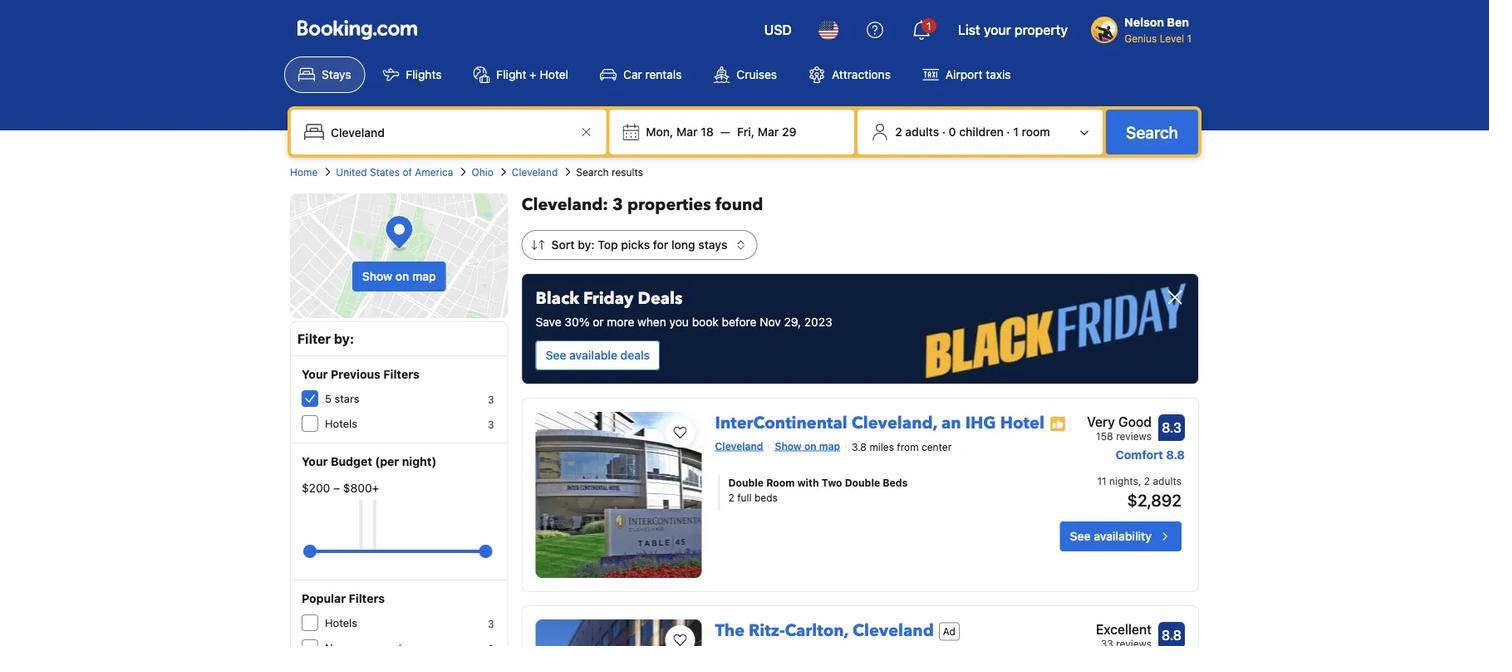 Task type: locate. For each thing, give the bounding box(es) containing it.
0 horizontal spatial cleveland
[[512, 166, 558, 178]]

search results
[[576, 166, 644, 178]]

hotels down popular filters
[[325, 617, 357, 630]]

by: right filter
[[334, 331, 354, 347]]

2 inside "double room with two double beds 2 full beds"
[[729, 492, 735, 504]]

·
[[942, 125, 946, 139], [1007, 125, 1011, 139]]

room
[[767, 477, 795, 489]]

ohio
[[472, 166, 494, 178]]

1 horizontal spatial ·
[[1007, 125, 1011, 139]]

0 vertical spatial adults
[[906, 125, 939, 139]]

black
[[536, 288, 579, 310]]

1 vertical spatial filters
[[349, 592, 385, 606]]

united
[[336, 166, 367, 178]]

2 double from the left
[[845, 477, 880, 489]]

1 horizontal spatial on
[[805, 441, 817, 452]]

very good element
[[1087, 412, 1152, 432]]

2 vertical spatial 2
[[729, 492, 735, 504]]

filter by:
[[298, 331, 354, 347]]

booking.com image
[[298, 20, 417, 40]]

search inside "button"
[[1126, 122, 1179, 142]]

cleveland up cleveland: at top left
[[512, 166, 558, 178]]

cleveland down 'intercontinental'
[[715, 441, 764, 452]]

filters right previous
[[384, 368, 420, 382]]

flight
[[497, 68, 527, 81]]

cruises link
[[699, 57, 791, 93]]

0 horizontal spatial see
[[546, 349, 567, 362]]

2 vertical spatial cleveland
[[853, 620, 934, 643]]

0 vertical spatial hotels
[[325, 418, 357, 430]]

adults up '$2,892'
[[1153, 475, 1182, 487]]

0 vertical spatial see
[[546, 349, 567, 362]]

filters right popular
[[349, 592, 385, 606]]

1 horizontal spatial 1
[[1014, 125, 1019, 139]]

mar
[[677, 125, 698, 139], [758, 125, 779, 139]]

your for your budget (per night)
[[302, 455, 328, 469]]

double room with two double beds link
[[729, 475, 1010, 490]]

1 horizontal spatial adults
[[1153, 475, 1182, 487]]

0 vertical spatial search
[[1126, 122, 1179, 142]]

your up '5'
[[302, 368, 328, 382]]

0 vertical spatial filters
[[384, 368, 420, 382]]

double
[[729, 477, 764, 489], [845, 477, 880, 489]]

sort by: top picks for long stays
[[552, 238, 728, 252]]

0 horizontal spatial on
[[396, 270, 409, 283]]

1 vertical spatial show
[[775, 441, 802, 452]]

1 horizontal spatial map
[[819, 441, 841, 452]]

save
[[536, 315, 562, 329]]

double up full at the bottom
[[729, 477, 764, 489]]

1 left room
[[1014, 125, 1019, 139]]

hotel right +
[[540, 68, 569, 81]]

room
[[1022, 125, 1051, 139]]

0 vertical spatial by:
[[578, 238, 595, 252]]

ben
[[1167, 15, 1189, 29]]

1 vertical spatial by:
[[334, 331, 354, 347]]

results
[[612, 166, 644, 178]]

18
[[701, 125, 714, 139]]

group
[[310, 539, 486, 565]]

search results updated. cleveland: 3 properties found. applied filters: 5 stars. element
[[522, 194, 1200, 217]]

nights
[[1110, 475, 1139, 487]]

8.8 right the excellent
[[1162, 628, 1182, 644]]

2 adults · 0 children · 1 room button
[[865, 116, 1096, 148]]

comfort
[[1116, 448, 1164, 462]]

on
[[396, 270, 409, 283], [805, 441, 817, 452]]

0 horizontal spatial show
[[362, 270, 392, 283]]

by: left top
[[578, 238, 595, 252]]

2 horizontal spatial 1
[[1187, 32, 1192, 44]]

usd
[[765, 22, 792, 38]]

0 horizontal spatial double
[[729, 477, 764, 489]]

2 your from the top
[[302, 455, 328, 469]]

0 horizontal spatial by:
[[334, 331, 354, 347]]

0 horizontal spatial search
[[576, 166, 609, 178]]

adults
[[906, 125, 939, 139], [1153, 475, 1182, 487]]

1 vertical spatial adults
[[1153, 475, 1182, 487]]

home link
[[290, 165, 318, 180]]

1 vertical spatial hotel
[[1001, 412, 1045, 435]]

0 vertical spatial 1
[[927, 20, 932, 32]]

airport
[[946, 68, 983, 81]]

1 vertical spatial see
[[1070, 530, 1091, 544]]

taxis
[[986, 68, 1011, 81]]

hotel inside 'link'
[[1001, 412, 1045, 435]]

3.8 miles from center
[[852, 442, 952, 453]]

0
[[949, 125, 956, 139]]

0 vertical spatial cleveland
[[512, 166, 558, 178]]

your
[[984, 22, 1012, 38]]

mar left 18
[[677, 125, 698, 139]]

1 horizontal spatial show on map
[[775, 441, 841, 452]]

0 vertical spatial show
[[362, 270, 392, 283]]

1 left list
[[927, 20, 932, 32]]

on inside "button"
[[396, 270, 409, 283]]

0 horizontal spatial 2
[[729, 492, 735, 504]]

1 horizontal spatial by:
[[578, 238, 595, 252]]

america
[[415, 166, 453, 178]]

2 hotels from the top
[[325, 617, 357, 630]]

available
[[570, 349, 618, 362]]

1 horizontal spatial show
[[775, 441, 802, 452]]

1 vertical spatial 1
[[1187, 32, 1192, 44]]

0 horizontal spatial adults
[[906, 125, 939, 139]]

good
[[1119, 414, 1152, 430]]

adults inside 11 nights , 2 adults $2,892
[[1153, 475, 1182, 487]]

previous
[[331, 368, 381, 382]]

1 vertical spatial 8.8
[[1162, 628, 1182, 644]]

long
[[672, 238, 696, 252]]

8.8 down '8.3'
[[1167, 448, 1185, 462]]

1 vertical spatial your
[[302, 455, 328, 469]]

see left the availability
[[1070, 530, 1091, 544]]

1 horizontal spatial double
[[845, 477, 880, 489]]

picks
[[621, 238, 650, 252]]

airport taxis
[[946, 68, 1011, 81]]

0 vertical spatial 2
[[895, 125, 903, 139]]

black friday deals save 30% or more when you book before nov 29, 2023
[[536, 288, 833, 329]]

2 right the ','
[[1145, 475, 1151, 487]]

,
[[1139, 475, 1142, 487]]

1 vertical spatial cleveland
[[715, 441, 764, 452]]

excellent
[[1096, 622, 1152, 638]]

ritz-
[[749, 620, 785, 643]]

hotel right ihg
[[1001, 412, 1045, 435]]

0 horizontal spatial 1
[[927, 20, 932, 32]]

1 horizontal spatial mar
[[758, 125, 779, 139]]

0 vertical spatial on
[[396, 270, 409, 283]]

beds
[[755, 492, 778, 504]]

1 right level
[[1187, 32, 1192, 44]]

double room with two double beds 2 full beds
[[729, 477, 908, 504]]

0 vertical spatial show on map
[[362, 270, 436, 283]]

1 vertical spatial search
[[576, 166, 609, 178]]

sort
[[552, 238, 575, 252]]

flights link
[[369, 57, 456, 93]]

cleveland
[[512, 166, 558, 178], [715, 441, 764, 452], [853, 620, 934, 643]]

intercontinental
[[715, 412, 848, 435]]

search
[[1126, 122, 1179, 142], [576, 166, 609, 178]]

cleveland left the ad
[[853, 620, 934, 643]]

1 your from the top
[[302, 368, 328, 382]]

the ritz-carlton, cleveland
[[715, 620, 934, 643]]

1 vertical spatial hotels
[[325, 617, 357, 630]]

1 inside button
[[1014, 125, 1019, 139]]

airport taxis link
[[908, 57, 1025, 93]]

0 vertical spatial your
[[302, 368, 328, 382]]

reviews
[[1117, 431, 1152, 442]]

0 vertical spatial map
[[412, 270, 436, 283]]

1 vertical spatial 2
[[1145, 475, 1151, 487]]

2 vertical spatial 1
[[1014, 125, 1019, 139]]

see down save
[[546, 349, 567, 362]]

2 left 0
[[895, 125, 903, 139]]

1 horizontal spatial see
[[1070, 530, 1091, 544]]

see inside button
[[546, 349, 567, 362]]

0 horizontal spatial ·
[[942, 125, 946, 139]]

1
[[927, 20, 932, 32], [1187, 32, 1192, 44], [1014, 125, 1019, 139]]

intercontinental cleveland, an ihg hotel link
[[715, 406, 1045, 435]]

8.3
[[1162, 420, 1182, 436]]

when
[[638, 315, 667, 329]]

this property is part of our preferred partner program. it's committed to providing excellent service and good value. it'll pay us a higher commission if you make a booking. image
[[1050, 416, 1066, 433], [1050, 416, 1066, 433]]

0 horizontal spatial map
[[412, 270, 436, 283]]

car rentals
[[624, 68, 682, 81]]

nelson ben genius level 1
[[1125, 15, 1192, 44]]

2 horizontal spatial 2
[[1145, 475, 1151, 487]]

united states of america
[[336, 166, 453, 178]]

1 horizontal spatial 2
[[895, 125, 903, 139]]

2023
[[805, 315, 833, 329]]

2 horizontal spatial cleveland
[[853, 620, 934, 643]]

see
[[546, 349, 567, 362], [1070, 530, 1091, 544]]

the ritz-carlton, cleveland link
[[715, 613, 934, 643]]

show on map inside show on map "button"
[[362, 270, 436, 283]]

· left 0
[[942, 125, 946, 139]]

1 horizontal spatial search
[[1126, 122, 1179, 142]]

3
[[613, 194, 623, 217], [488, 394, 494, 406], [488, 419, 494, 431], [488, 618, 494, 630]]

· right children
[[1007, 125, 1011, 139]]

your up $200
[[302, 455, 328, 469]]

0 horizontal spatial show on map
[[362, 270, 436, 283]]

158
[[1097, 431, 1114, 442]]

mar left '29' at the top right
[[758, 125, 779, 139]]

hotels down 5 stars
[[325, 418, 357, 430]]

2 left full at the bottom
[[729, 492, 735, 504]]

Where are you going? field
[[324, 117, 576, 147]]

for
[[653, 238, 669, 252]]

show inside "button"
[[362, 270, 392, 283]]

your
[[302, 368, 328, 382], [302, 455, 328, 469]]

double right two
[[845, 477, 880, 489]]

scored 8.3 element
[[1159, 415, 1185, 441]]

$200
[[302, 482, 330, 495]]

3.8
[[852, 442, 867, 453]]

car rentals link
[[586, 57, 696, 93]]

stays
[[322, 68, 351, 81]]

ohio link
[[472, 165, 494, 180]]

adults left 0
[[906, 125, 939, 139]]

(per
[[375, 455, 399, 469]]

0 vertical spatial 8.8
[[1167, 448, 1185, 462]]

fri,
[[737, 125, 755, 139]]

5
[[325, 393, 332, 405]]

from
[[897, 442, 919, 453]]

0 horizontal spatial hotel
[[540, 68, 569, 81]]

1 horizontal spatial hotel
[[1001, 412, 1045, 435]]

0 horizontal spatial mar
[[677, 125, 698, 139]]

0 vertical spatial hotel
[[540, 68, 569, 81]]



Task type: vqa. For each thing, say whether or not it's contained in the screenshot.
See available deals See
yes



Task type: describe. For each thing, give the bounding box(es) containing it.
two
[[822, 477, 843, 489]]

deals
[[621, 349, 650, 362]]

with
[[798, 477, 819, 489]]

—
[[721, 125, 731, 139]]

nelson
[[1125, 15, 1165, 29]]

your previous filters
[[302, 368, 420, 382]]

–
[[333, 482, 340, 495]]

see available deals
[[546, 349, 650, 362]]

2 adults · 0 children · 1 room
[[895, 125, 1051, 139]]

budget
[[331, 455, 372, 469]]

5 stars
[[325, 393, 359, 405]]

flight + hotel link
[[459, 57, 583, 93]]

list
[[958, 22, 981, 38]]

mon,
[[646, 125, 674, 139]]

11
[[1098, 475, 1107, 487]]

mon, mar 18 — fri, mar 29
[[646, 125, 797, 139]]

cleveland:
[[522, 194, 609, 217]]

2 inside 11 nights , 2 adults $2,892
[[1145, 475, 1151, 487]]

search for search results
[[576, 166, 609, 178]]

see for see availability
[[1070, 530, 1091, 544]]

30%
[[565, 315, 590, 329]]

flight + hotel
[[497, 68, 569, 81]]

an
[[942, 412, 961, 435]]

home
[[290, 166, 318, 178]]

excellent element
[[1096, 620, 1152, 640]]

1 hotels from the top
[[325, 418, 357, 430]]

1 button
[[902, 10, 942, 50]]

1 vertical spatial map
[[819, 441, 841, 452]]

car
[[624, 68, 642, 81]]

the
[[715, 620, 745, 643]]

united states of america link
[[336, 165, 453, 180]]

by: for sort
[[578, 238, 595, 252]]

stays link
[[284, 57, 365, 93]]

hotel inside "link"
[[540, 68, 569, 81]]

availability
[[1094, 530, 1152, 544]]

cleveland link
[[512, 165, 558, 180]]

comfort 8.8
[[1116, 448, 1185, 462]]

29,
[[784, 315, 801, 329]]

list your property link
[[948, 10, 1078, 50]]

see availability
[[1070, 530, 1152, 544]]

or
[[593, 315, 604, 329]]

before
[[722, 315, 757, 329]]

show on map button
[[352, 262, 446, 292]]

1 mar from the left
[[677, 125, 698, 139]]

rentals
[[645, 68, 682, 81]]

1 horizontal spatial cleveland
[[715, 441, 764, 452]]

property
[[1015, 22, 1068, 38]]

night)
[[402, 455, 437, 469]]

2 mar from the left
[[758, 125, 779, 139]]

very good 158 reviews
[[1087, 414, 1152, 442]]

2 · from the left
[[1007, 125, 1011, 139]]

cleveland,
[[852, 412, 938, 435]]

$200 – $800+
[[302, 482, 379, 495]]

top
[[598, 238, 618, 252]]

very
[[1087, 414, 1115, 430]]

intercontinental cleveland, an ihg hotel image
[[536, 412, 702, 579]]

map inside show on map "button"
[[412, 270, 436, 283]]

your for your previous filters
[[302, 368, 328, 382]]

center
[[922, 442, 952, 453]]

friday
[[584, 288, 634, 310]]

you
[[670, 315, 689, 329]]

adults inside button
[[906, 125, 939, 139]]

1 · from the left
[[942, 125, 946, 139]]

1 double from the left
[[729, 477, 764, 489]]

+
[[530, 68, 537, 81]]

search for search
[[1126, 122, 1179, 142]]

carlton,
[[785, 620, 849, 643]]

book
[[692, 315, 719, 329]]

more
[[607, 315, 635, 329]]

1 inside 'dropdown button'
[[927, 20, 932, 32]]

cleveland: 3 properties found
[[522, 194, 763, 217]]

properties
[[628, 194, 711, 217]]

states
[[370, 166, 400, 178]]

scored 8.8 element
[[1159, 623, 1185, 647]]

found
[[716, 194, 763, 217]]

1 vertical spatial show on map
[[775, 441, 841, 452]]

stars
[[335, 393, 359, 405]]

by: for filter
[[334, 331, 354, 347]]

popular filters
[[302, 592, 385, 606]]

children
[[960, 125, 1004, 139]]

1 vertical spatial on
[[805, 441, 817, 452]]

list your property
[[958, 22, 1068, 38]]

attractions link
[[795, 57, 905, 93]]

2 inside button
[[895, 125, 903, 139]]

black friday deals image
[[522, 274, 1199, 384]]

deals
[[638, 288, 683, 310]]

attractions
[[832, 68, 891, 81]]

your account menu nelson ben genius level 1 element
[[1092, 7, 1199, 46]]

stays
[[699, 238, 728, 252]]

1 inside nelson ben genius level 1
[[1187, 32, 1192, 44]]

popular
[[302, 592, 346, 606]]

level
[[1160, 32, 1185, 44]]

see for see available deals
[[546, 349, 567, 362]]

$800+
[[343, 482, 379, 495]]

intercontinental cleveland, an ihg hotel
[[715, 412, 1045, 435]]

see availability link
[[1060, 522, 1182, 552]]

mon, mar 18 button
[[640, 117, 721, 147]]



